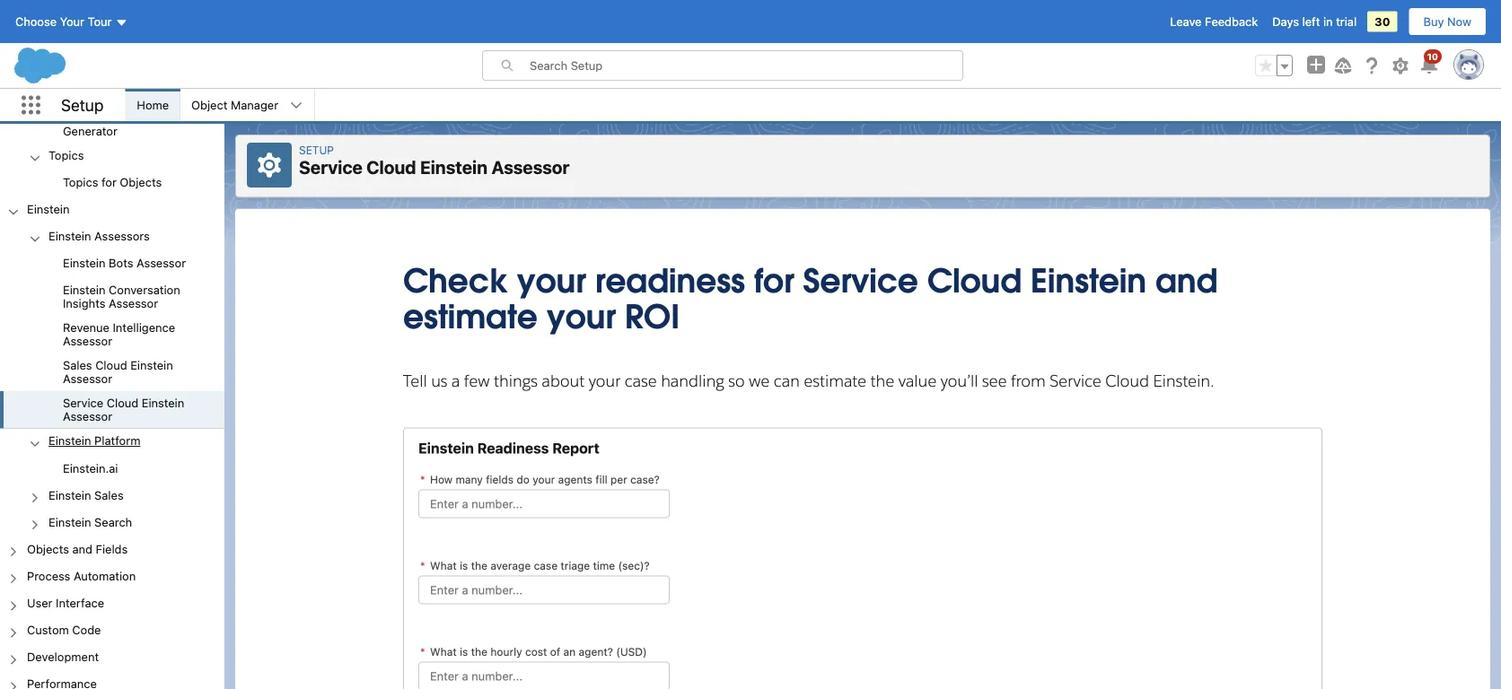 Task type: describe. For each thing, give the bounding box(es) containing it.
fields
[[96, 543, 128, 556]]

search
[[94, 516, 132, 529]]

revenue
[[63, 321, 109, 335]]

einstein link
[[27, 203, 70, 219]]

revenue intelligence assessor link
[[63, 321, 225, 348]]

now
[[1448, 15, 1472, 28]]

user interface link
[[27, 597, 104, 613]]

your
[[60, 15, 84, 28]]

Search Setup text field
[[530, 51, 963, 80]]

topics tree item
[[0, 143, 225, 197]]

web-
[[63, 111, 92, 124]]

custom code link
[[27, 624, 101, 640]]

einstein for einstein platform
[[49, 434, 91, 448]]

choose
[[15, 15, 57, 28]]

development
[[27, 651, 99, 664]]

platform
[[94, 434, 141, 448]]

generator
[[63, 124, 118, 138]]

10 button
[[1419, 49, 1443, 76]]

topics for topics link
[[49, 148, 84, 162]]

process automation
[[27, 570, 136, 583]]

choose your tour
[[15, 15, 112, 28]]

intelligence
[[113, 321, 175, 335]]

assessors
[[94, 230, 150, 243]]

assessor inside einstein conversation insights assessor
[[109, 297, 158, 311]]

left
[[1303, 15, 1321, 28]]

leave feedback link
[[1171, 15, 1259, 28]]

in
[[1324, 15, 1334, 28]]

einstein platform
[[49, 434, 141, 448]]

einstein search link
[[49, 516, 132, 532]]

einstein.ai
[[63, 462, 118, 475]]

trial
[[1337, 15, 1357, 28]]

topics for topics for objects
[[63, 176, 98, 189]]

setup for setup service cloud einstein assessor
[[299, 144, 334, 156]]

setup link
[[299, 144, 334, 156]]

web-to-case html generator
[[63, 111, 172, 138]]

einstein for einstein sales
[[49, 489, 91, 502]]

assessor inside einstein bots assessor link
[[137, 257, 186, 270]]

0 horizontal spatial objects
[[27, 543, 69, 556]]

objects and fields link
[[27, 543, 128, 559]]

sales inside the einstein sales link
[[94, 489, 124, 502]]

conversation
[[109, 284, 180, 297]]

einstein for einstein link
[[27, 203, 70, 216]]

einstein search
[[49, 516, 132, 529]]

leave feedback
[[1171, 15, 1259, 28]]

service cloud einstein assessor
[[63, 397, 184, 424]]

einstein inside setup service cloud einstein assessor
[[420, 157, 488, 178]]

days left in trial
[[1273, 15, 1357, 28]]

object
[[191, 98, 228, 112]]

process
[[27, 570, 70, 583]]

objects inside topics tree item
[[120, 176, 162, 189]]

code
[[72, 624, 101, 637]]

user
[[27, 597, 53, 610]]

choose your tour button
[[14, 7, 129, 36]]

einstein assessors
[[49, 230, 150, 243]]

einstein inside service cloud einstein assessor
[[142, 397, 184, 410]]

einstein sales
[[49, 489, 124, 502]]

days
[[1273, 15, 1300, 28]]

topics link
[[49, 148, 84, 165]]

revenue intelligence assessor
[[63, 321, 175, 348]]

einstein tree item
[[0, 197, 225, 537]]

assessor inside setup service cloud einstein assessor
[[492, 157, 570, 178]]



Task type: locate. For each thing, give the bounding box(es) containing it.
cloud
[[367, 157, 416, 178], [95, 359, 127, 373], [107, 397, 139, 410]]

topics
[[49, 148, 84, 162], [63, 176, 98, 189]]

einstein assessors tree item
[[0, 224, 225, 429]]

buy
[[1424, 15, 1445, 28]]

service down 'setup' link at the left top of page
[[299, 157, 363, 178]]

objects right for
[[120, 176, 162, 189]]

1 horizontal spatial setup
[[299, 144, 334, 156]]

group
[[0, 0, 225, 197], [1256, 55, 1293, 76], [0, 224, 225, 537], [0, 251, 225, 429]]

1 horizontal spatial service
[[299, 157, 363, 178]]

for
[[101, 176, 117, 189]]

cloud inside setup service cloud einstein assessor
[[367, 157, 416, 178]]

topics for objects link
[[63, 176, 162, 192]]

topics down generator
[[49, 148, 84, 162]]

topics left for
[[63, 176, 98, 189]]

objects and fields
[[27, 543, 128, 556]]

0 vertical spatial service
[[299, 157, 363, 178]]

0 vertical spatial cloud
[[367, 157, 416, 178]]

leave
[[1171, 15, 1202, 28]]

sales down revenue
[[63, 359, 92, 373]]

process automation link
[[27, 570, 136, 586]]

0 vertical spatial objects
[[120, 176, 162, 189]]

1 vertical spatial sales
[[94, 489, 124, 502]]

1 horizontal spatial sales
[[94, 489, 124, 502]]

1 horizontal spatial objects
[[120, 176, 162, 189]]

service inside setup service cloud einstein assessor
[[299, 157, 363, 178]]

custom code
[[27, 624, 101, 637]]

0 horizontal spatial setup
[[61, 95, 104, 115]]

manager
[[231, 98, 279, 112]]

1 vertical spatial objects
[[27, 543, 69, 556]]

insights
[[63, 297, 105, 311]]

0 vertical spatial topics
[[49, 148, 84, 162]]

home link
[[126, 89, 180, 121]]

group containing einstein assessors
[[0, 224, 225, 537]]

sales
[[63, 359, 92, 373], [94, 489, 124, 502]]

einstein assessors link
[[49, 230, 150, 246]]

einstein for einstein search
[[49, 516, 91, 529]]

buy now button
[[1409, 7, 1487, 36]]

group containing web-to-case html generator
[[0, 0, 225, 197]]

web-to-case html generator link
[[63, 111, 225, 138]]

0 horizontal spatial service
[[63, 397, 103, 410]]

1 vertical spatial setup
[[299, 144, 334, 156]]

home
[[137, 98, 169, 112]]

cloud for service cloud einstein assessor
[[107, 397, 139, 410]]

0 vertical spatial sales
[[63, 359, 92, 373]]

1 vertical spatial topics
[[63, 176, 98, 189]]

development link
[[27, 651, 99, 667]]

einstein for einstein bots assessor
[[63, 257, 106, 270]]

html
[[139, 111, 172, 124]]

automation
[[74, 570, 136, 583]]

cloud inside service cloud einstein assessor
[[107, 397, 139, 410]]

0 horizontal spatial sales
[[63, 359, 92, 373]]

assessor inside revenue intelligence assessor
[[63, 335, 112, 348]]

service cloud einstein assessor tree item
[[0, 391, 225, 429]]

10
[[1428, 51, 1439, 62]]

1 vertical spatial cloud
[[95, 359, 127, 373]]

2 vertical spatial cloud
[[107, 397, 139, 410]]

einstein for einstein assessors
[[49, 230, 91, 243]]

service
[[299, 157, 363, 178], [63, 397, 103, 410]]

service cloud einstein assessor link
[[63, 397, 225, 424]]

tour
[[88, 15, 112, 28]]

einstein inside the sales cloud einstein assessor
[[130, 359, 173, 373]]

einstein for einstein conversation insights assessor
[[63, 284, 106, 297]]

0 vertical spatial setup
[[61, 95, 104, 115]]

setup service cloud einstein assessor
[[299, 144, 570, 178]]

einstein conversation insights assessor
[[63, 284, 180, 311]]

service up einstein platform
[[63, 397, 103, 410]]

einstein inside "link"
[[49, 230, 91, 243]]

sales cloud einstein assessor link
[[63, 359, 225, 386]]

einstein conversation insights assessor link
[[63, 284, 225, 311]]

cloud inside the sales cloud einstein assessor
[[95, 359, 127, 373]]

setup inside setup service cloud einstein assessor
[[299, 144, 334, 156]]

case
[[109, 111, 136, 124]]

service inside service cloud einstein assessor
[[63, 397, 103, 410]]

assessor
[[492, 157, 570, 178], [137, 257, 186, 270], [109, 297, 158, 311], [63, 335, 112, 348], [63, 373, 112, 386], [63, 410, 112, 424]]

object manager link
[[181, 89, 289, 121]]

einstein sales link
[[49, 489, 124, 505]]

einstein.ai link
[[63, 462, 118, 478]]

custom
[[27, 624, 69, 637]]

cloud for sales cloud einstein assessor
[[95, 359, 127, 373]]

einstein bots assessor link
[[63, 257, 186, 273]]

and
[[72, 543, 93, 556]]

sales inside the sales cloud einstein assessor
[[63, 359, 92, 373]]

setup
[[61, 95, 104, 115], [299, 144, 334, 156]]

feedback
[[1206, 15, 1259, 28]]

einstein
[[420, 157, 488, 178], [27, 203, 70, 216], [49, 230, 91, 243], [63, 257, 106, 270], [63, 284, 106, 297], [130, 359, 173, 373], [142, 397, 184, 410], [49, 434, 91, 448], [49, 489, 91, 502], [49, 516, 91, 529]]

topics for objects
[[63, 176, 162, 189]]

object manager
[[191, 98, 279, 112]]

buy now
[[1424, 15, 1472, 28]]

setup for setup
[[61, 95, 104, 115]]

30
[[1375, 15, 1391, 28]]

sales up search
[[94, 489, 124, 502]]

einstein platform tree item
[[0, 429, 225, 483]]

assessor inside the sales cloud einstein assessor
[[63, 373, 112, 386]]

objects
[[120, 176, 162, 189], [27, 543, 69, 556]]

einstein platform link
[[49, 434, 141, 451]]

einstein bots assessor
[[63, 257, 186, 270]]

einstein inside einstein conversation insights assessor
[[63, 284, 106, 297]]

interface
[[56, 597, 104, 610]]

objects up process
[[27, 543, 69, 556]]

bots
[[109, 257, 133, 270]]

sales cloud einstein assessor
[[63, 359, 173, 386]]

user interface
[[27, 597, 104, 610]]

assessor inside service cloud einstein assessor
[[63, 410, 112, 424]]

1 vertical spatial service
[[63, 397, 103, 410]]

group containing einstein bots assessor
[[0, 251, 225, 429]]

to-
[[92, 111, 109, 124]]



Task type: vqa. For each thing, say whether or not it's contained in the screenshot.
Einstein for Einstein Bots Assessor
yes



